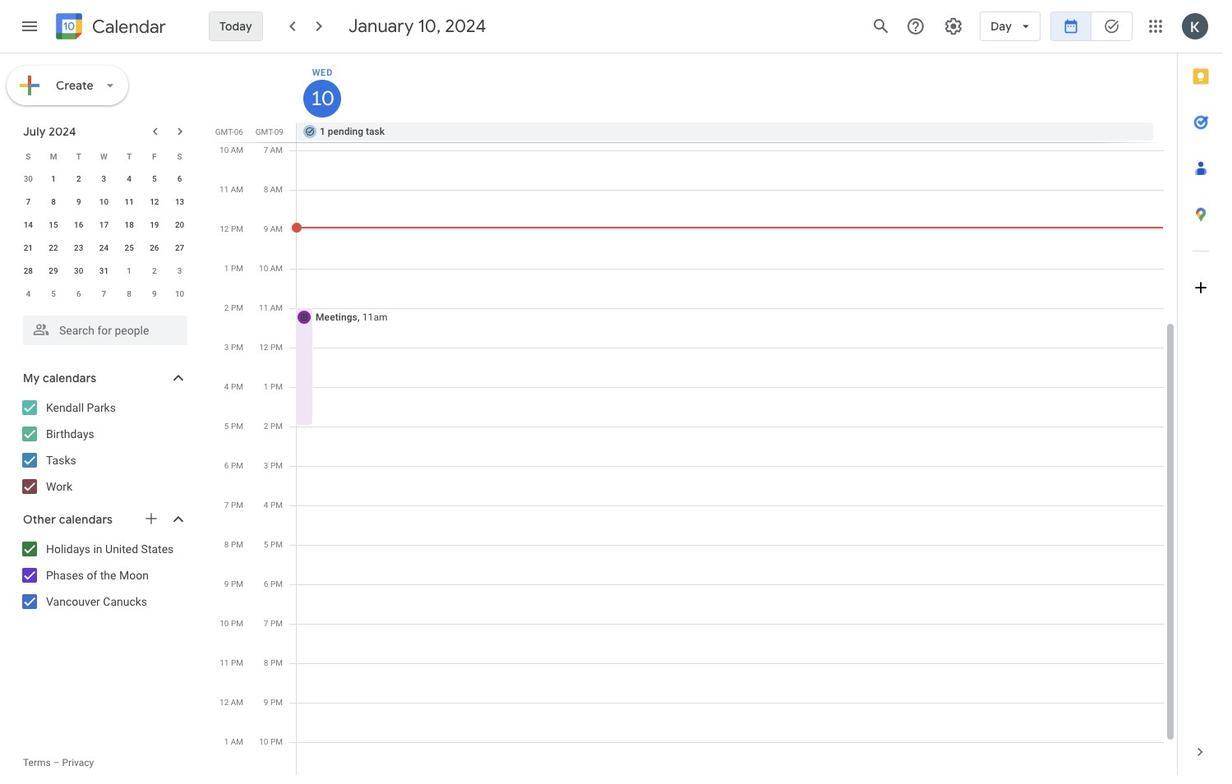 Task type: locate. For each thing, give the bounding box(es) containing it.
6
[[177, 174, 182, 183], [76, 289, 81, 298], [224, 461, 229, 470], [264, 580, 268, 589]]

10 am
[[220, 146, 243, 155], [259, 264, 283, 273]]

10 element
[[94, 192, 114, 212]]

0 horizontal spatial 7 pm
[[224, 501, 243, 510]]

11 up 12 am
[[220, 659, 229, 668]]

1 horizontal spatial 30
[[74, 266, 83, 275]]

1 vertical spatial 6 pm
[[264, 580, 283, 589]]

pm
[[231, 224, 243, 234], [231, 264, 243, 273], [231, 303, 243, 312], [231, 343, 243, 352], [270, 343, 283, 352], [231, 382, 243, 391], [270, 382, 283, 391], [231, 422, 243, 431], [270, 422, 283, 431], [231, 461, 243, 470], [270, 461, 283, 470], [231, 501, 243, 510], [270, 501, 283, 510], [231, 540, 243, 549], [270, 540, 283, 549], [231, 580, 243, 589], [270, 580, 283, 589], [231, 619, 243, 628], [270, 619, 283, 628], [231, 659, 243, 668], [270, 659, 283, 668], [270, 698, 283, 707], [270, 738, 283, 747]]

6 row from the top
[[16, 260, 192, 283]]

1 vertical spatial 12 pm
[[259, 343, 283, 352]]

4 pm
[[224, 382, 243, 391], [264, 501, 283, 510]]

3 row from the top
[[16, 191, 192, 214]]

6 pm
[[224, 461, 243, 470], [264, 580, 283, 589]]

30
[[24, 174, 33, 183], [74, 266, 83, 275]]

5 pm
[[224, 422, 243, 431], [264, 540, 283, 549]]

2024 up m
[[49, 124, 76, 139]]

0 horizontal spatial t
[[76, 152, 81, 161]]

privacy link
[[62, 757, 94, 769]]

27
[[175, 243, 184, 252]]

0 horizontal spatial 8 pm
[[224, 540, 243, 549]]

7 row from the top
[[16, 283, 192, 306]]

1 horizontal spatial t
[[127, 152, 132, 161]]

18 element
[[119, 215, 139, 235]]

row containing 4
[[16, 283, 192, 306]]

10 inside the wed 10
[[310, 86, 333, 112]]

11 am left the 8 am at the left
[[220, 185, 243, 194]]

0 horizontal spatial 5 pm
[[224, 422, 243, 431]]

0 horizontal spatial 3 pm
[[224, 343, 243, 352]]

9 pm
[[224, 580, 243, 589], [264, 698, 283, 707]]

11 left meetings on the top of page
[[259, 303, 268, 312]]

31 element
[[94, 261, 114, 281]]

1 vertical spatial 11 am
[[259, 303, 283, 312]]

august 3 element
[[170, 261, 190, 281]]

2
[[76, 174, 81, 183], [152, 266, 157, 275], [224, 303, 229, 312], [264, 422, 268, 431]]

row up 10 element
[[16, 145, 192, 168]]

date_range
[[1063, 18, 1080, 35]]

25 element
[[119, 238, 139, 258]]

1 pm
[[224, 264, 243, 273], [264, 382, 283, 391]]

7 inside 'element'
[[102, 289, 106, 298]]

8 pm right states
[[224, 540, 243, 549]]

5 row from the top
[[16, 237, 192, 260]]

10 right 1 am
[[259, 738, 268, 747]]

0 vertical spatial 8 pm
[[224, 540, 243, 549]]

1 vertical spatial 1 pm
[[264, 382, 283, 391]]

8
[[264, 185, 268, 194], [51, 197, 56, 206], [127, 289, 132, 298], [224, 540, 229, 549], [264, 659, 268, 668]]

9 pm up 11 pm
[[224, 580, 243, 589]]

0 vertical spatial 4 pm
[[224, 382, 243, 391]]

am down 09
[[270, 146, 283, 155]]

1 horizontal spatial 4 pm
[[264, 501, 283, 510]]

terms
[[23, 757, 51, 769]]

vancouver
[[46, 595, 100, 608]]

0 horizontal spatial 6 pm
[[224, 461, 243, 470]]

1 horizontal spatial 2024
[[445, 15, 486, 38]]

9 down the 8 am at the left
[[264, 224, 268, 234]]

1 vertical spatial 7 pm
[[264, 619, 283, 628]]

july
[[23, 124, 46, 139]]

4 row from the top
[[16, 214, 192, 237]]

task_alt button
[[1092, 7, 1133, 46]]

0 vertical spatial 12 pm
[[220, 224, 243, 234]]

1 horizontal spatial gmt-
[[256, 127, 274, 136]]

row group
[[16, 168, 192, 306]]

22 element
[[44, 238, 63, 258]]

work
[[46, 480, 72, 493]]

12 element
[[145, 192, 164, 212]]

21
[[24, 243, 33, 252]]

8 down 7 am
[[264, 185, 268, 194]]

10 down "august 3" 'element'
[[175, 289, 184, 298]]

0 horizontal spatial 12 pm
[[220, 224, 243, 234]]

0 horizontal spatial s
[[26, 152, 31, 161]]

2 gmt- from the left
[[256, 127, 274, 136]]

gmt- up 7 am
[[256, 127, 274, 136]]

1 vertical spatial 9 pm
[[264, 698, 283, 707]]

12 inside 12 "element"
[[150, 197, 159, 206]]

s right f
[[177, 152, 182, 161]]

august 9 element
[[145, 284, 164, 304]]

0 horizontal spatial 2 pm
[[224, 303, 243, 312]]

row up 31
[[16, 237, 192, 260]]

8 pm right 11 pm
[[264, 659, 283, 668]]

1 horizontal spatial 3 pm
[[264, 461, 283, 470]]

row up august 7 'element'
[[16, 260, 192, 283]]

30 down 23 element
[[74, 266, 83, 275]]

1 vertical spatial 8 pm
[[264, 659, 283, 668]]

0 vertical spatial 30
[[24, 174, 33, 183]]

0 vertical spatial 3 pm
[[224, 343, 243, 352]]

0 vertical spatial 2024
[[445, 15, 486, 38]]

states
[[141, 543, 174, 556]]

0 vertical spatial 7 pm
[[224, 501, 243, 510]]

row containing 21
[[16, 237, 192, 260]]

0 horizontal spatial 1 pm
[[224, 264, 243, 273]]

other calendars list
[[3, 536, 204, 615]]

13
[[175, 197, 184, 206]]

august 5 element
[[44, 284, 63, 304]]

day button
[[980, 7, 1041, 46]]

2024
[[445, 15, 486, 38], [49, 124, 76, 139]]

2 row from the top
[[16, 168, 192, 191]]

8 right states
[[224, 540, 229, 549]]

1 vertical spatial 2 pm
[[264, 422, 283, 431]]

row down 31 element
[[16, 283, 192, 306]]

t
[[76, 152, 81, 161], [127, 152, 132, 161]]

0 vertical spatial 10 am
[[220, 146, 243, 155]]

2 s from the left
[[177, 152, 182, 161]]

calendars for my calendars
[[43, 371, 96, 386]]

t left f
[[127, 152, 132, 161]]

10 down gmt-06
[[220, 146, 229, 155]]

10 pm
[[220, 619, 243, 628], [259, 738, 283, 747]]

2024 right 10,
[[445, 15, 486, 38]]

row down w
[[16, 168, 192, 191]]

7
[[264, 146, 268, 155], [26, 197, 31, 206], [102, 289, 106, 298], [224, 501, 229, 510], [264, 619, 268, 628]]

the
[[100, 569, 116, 582]]

11 element
[[119, 192, 139, 212]]

9
[[76, 197, 81, 206], [264, 224, 268, 234], [152, 289, 157, 298], [224, 580, 229, 589], [264, 698, 268, 707]]

gmt- for 09
[[256, 127, 274, 136]]

august 6 element
[[69, 284, 89, 304]]

24
[[99, 243, 109, 252]]

calendars up in
[[59, 512, 113, 527]]

30 for 30 element
[[74, 266, 83, 275]]

calendars inside dropdown button
[[59, 512, 113, 527]]

1 vertical spatial 30
[[74, 266, 83, 275]]

calendars up kendall
[[43, 371, 96, 386]]

t left w
[[76, 152, 81, 161]]

row containing 14
[[16, 214, 192, 237]]

row group containing 30
[[16, 168, 192, 306]]

moon
[[119, 569, 149, 582]]

17 element
[[94, 215, 114, 235]]

other calendars button
[[3, 507, 204, 533]]

kendall parks
[[46, 401, 116, 414]]

12 pm
[[220, 224, 243, 234], [259, 343, 283, 352]]

1 vertical spatial 3 pm
[[264, 461, 283, 470]]

august 1 element
[[119, 261, 139, 281]]

1 pending task button
[[297, 123, 1154, 141]]

0 horizontal spatial 30
[[24, 174, 33, 183]]

row
[[16, 145, 192, 168], [16, 168, 192, 191], [16, 191, 192, 214], [16, 214, 192, 237], [16, 237, 192, 260], [16, 260, 192, 283], [16, 283, 192, 306]]

19
[[150, 220, 159, 229]]

1 horizontal spatial 5 pm
[[264, 540, 283, 549]]

12
[[150, 197, 159, 206], [220, 224, 229, 234], [259, 343, 268, 352], [220, 698, 229, 707]]

17
[[99, 220, 109, 229]]

27 element
[[170, 238, 190, 258]]

10 am down gmt-06
[[220, 146, 243, 155]]

1 horizontal spatial 10 pm
[[259, 738, 283, 747]]

calendars
[[43, 371, 96, 386], [59, 512, 113, 527]]

row containing 28
[[16, 260, 192, 283]]

1 horizontal spatial 1 pm
[[264, 382, 283, 391]]

1 s from the left
[[26, 152, 31, 161]]

7 pm
[[224, 501, 243, 510], [264, 619, 283, 628]]

0 vertical spatial 5 pm
[[224, 422, 243, 431]]

0 vertical spatial 6 pm
[[224, 461, 243, 470]]

1 horizontal spatial s
[[177, 152, 182, 161]]

1 vertical spatial 4 pm
[[264, 501, 283, 510]]

today button
[[209, 7, 263, 46]]

am left the 8 am at the left
[[231, 185, 243, 194]]

11 pm
[[220, 659, 243, 668]]

august 4 element
[[18, 284, 38, 304]]

24 element
[[94, 238, 114, 258]]

12 am
[[220, 698, 243, 707]]

calendars inside dropdown button
[[43, 371, 96, 386]]

10 down wed
[[310, 86, 333, 112]]

am
[[231, 146, 243, 155], [270, 146, 283, 155], [231, 185, 243, 194], [270, 185, 283, 194], [270, 224, 283, 234], [270, 264, 283, 273], [270, 303, 283, 312], [231, 698, 243, 707], [231, 738, 243, 747]]

gmt- left gmt-09
[[215, 127, 234, 136]]

phases of the moon
[[46, 569, 149, 582]]

row containing 30
[[16, 168, 192, 191]]

0 vertical spatial calendars
[[43, 371, 96, 386]]

0 horizontal spatial 2024
[[49, 124, 76, 139]]

11 am left meetings on the top of page
[[259, 303, 283, 312]]

30 up 14
[[24, 174, 33, 183]]

create
[[56, 78, 94, 93]]

row up the 17
[[16, 191, 192, 214]]

10 down 9 am
[[259, 264, 268, 273]]

11 right "13" element
[[220, 185, 229, 194]]

am down the 8 am at the left
[[270, 224, 283, 234]]

1 horizontal spatial 10 am
[[259, 264, 283, 273]]

s up june 30 element
[[26, 152, 31, 161]]

1 row from the top
[[16, 145, 192, 168]]

1 vertical spatial 10 am
[[259, 264, 283, 273]]

10 up the 17
[[99, 197, 109, 206]]

my calendars list
[[3, 395, 204, 500]]

23 element
[[69, 238, 89, 258]]

10 am down 9 am
[[259, 264, 283, 273]]

19 element
[[145, 215, 164, 235]]

0 horizontal spatial 11 am
[[220, 185, 243, 194]]

9 pm right 12 am
[[264, 698, 283, 707]]

06
[[234, 127, 243, 136]]

10 pm up 11 pm
[[220, 619, 243, 628]]

3
[[102, 174, 106, 183], [177, 266, 182, 275], [224, 343, 229, 352], [264, 461, 268, 470]]

16
[[74, 220, 83, 229]]

am down 9 am
[[270, 264, 283, 273]]

tab list
[[1178, 53, 1224, 729]]

1 horizontal spatial 6 pm
[[264, 580, 283, 589]]

None search field
[[0, 309, 204, 345]]

10 pm right 1 am
[[259, 738, 283, 747]]

3 inside 'element'
[[177, 266, 182, 275]]

11
[[220, 185, 229, 194], [125, 197, 134, 206], [259, 303, 268, 312], [220, 659, 229, 668]]

0 horizontal spatial 9 pm
[[224, 580, 243, 589]]

11 am
[[220, 185, 243, 194], [259, 303, 283, 312]]

9 down august 2 element
[[152, 289, 157, 298]]

0 horizontal spatial gmt-
[[215, 127, 234, 136]]

1 horizontal spatial 8 pm
[[264, 659, 283, 668]]

m
[[50, 152, 57, 161]]

f
[[152, 152, 157, 161]]

30 for june 30 element
[[24, 174, 33, 183]]

10 up 11 pm
[[220, 619, 229, 628]]

1 vertical spatial calendars
[[59, 512, 113, 527]]

1 vertical spatial 5 pm
[[264, 540, 283, 549]]

11 up 18
[[125, 197, 134, 206]]

task
[[366, 126, 385, 137]]

gmt-09
[[256, 127, 284, 136]]

row up 24
[[16, 214, 192, 237]]

10
[[310, 86, 333, 112], [220, 146, 229, 155], [99, 197, 109, 206], [259, 264, 268, 273], [175, 289, 184, 298], [220, 619, 229, 628], [259, 738, 268, 747]]

1 gmt- from the left
[[215, 127, 234, 136]]

0 horizontal spatial 10 pm
[[220, 619, 243, 628]]



Task type: vqa. For each thing, say whether or not it's contained in the screenshot.
second T from right
yes



Task type: describe. For each thing, give the bounding box(es) containing it.
calendar
[[92, 15, 166, 38]]

1 pending task
[[320, 126, 385, 137]]

1 horizontal spatial 9 pm
[[264, 698, 283, 707]]

1 horizontal spatial 12 pm
[[259, 343, 283, 352]]

birthdays
[[46, 428, 94, 441]]

my calendars
[[23, 371, 96, 386]]

task_alt
[[1104, 18, 1120, 35]]

day
[[991, 19, 1012, 34]]

my
[[23, 371, 40, 386]]

8 am
[[264, 185, 283, 194]]

8 down august 1 element
[[127, 289, 132, 298]]

,
[[358, 312, 360, 323]]

20 element
[[170, 215, 190, 235]]

9 inside "element"
[[152, 289, 157, 298]]

am down 7 am
[[270, 185, 283, 194]]

15
[[49, 220, 58, 229]]

29
[[49, 266, 58, 275]]

9 up 16
[[76, 197, 81, 206]]

wed 10
[[310, 67, 333, 112]]

–
[[53, 757, 60, 769]]

united
[[105, 543, 138, 556]]

august 10 element
[[170, 284, 190, 304]]

21 element
[[18, 238, 38, 258]]

wed
[[312, 67, 333, 78]]

1 pending task row
[[289, 123, 1177, 142]]

parks
[[87, 401, 116, 414]]

1 vertical spatial 10 pm
[[259, 738, 283, 747]]

in
[[93, 543, 102, 556]]

1 am
[[224, 738, 243, 747]]

am down 12 am
[[231, 738, 243, 747]]

1 t from the left
[[76, 152, 81, 161]]

july 2024
[[23, 124, 76, 139]]

terms link
[[23, 757, 51, 769]]

gmt-06
[[215, 127, 243, 136]]

25
[[125, 243, 134, 252]]

settings menu image
[[944, 16, 964, 36]]

Search for people text field
[[33, 316, 178, 345]]

2 t from the left
[[127, 152, 132, 161]]

row containing s
[[16, 145, 192, 168]]

calendar element
[[53, 10, 166, 46]]

9 up 11 pm
[[224, 580, 229, 589]]

11 inside the july 2024 grid
[[125, 197, 134, 206]]

1 inside 1 pending task button
[[320, 126, 325, 137]]

1 horizontal spatial 7 pm
[[264, 619, 283, 628]]

august 8 element
[[119, 284, 139, 304]]

holidays
[[46, 543, 90, 556]]

meetings
[[316, 312, 358, 323]]

14
[[24, 220, 33, 229]]

14 element
[[18, 215, 38, 235]]

add other calendars image
[[143, 511, 160, 527]]

2 inside august 2 element
[[152, 266, 157, 275]]

22
[[49, 243, 58, 252]]

9 right 12 am
[[264, 698, 268, 707]]

10 inside 'element'
[[175, 289, 184, 298]]

8 up 15
[[51, 197, 56, 206]]

1 horizontal spatial 11 am
[[259, 303, 283, 312]]

18
[[125, 220, 134, 229]]

my calendars button
[[3, 365, 204, 391]]

11am
[[362, 312, 388, 323]]

am down 06 at the left top of page
[[231, 146, 243, 155]]

10,
[[418, 15, 441, 38]]

0 vertical spatial 9 pm
[[224, 580, 243, 589]]

0 vertical spatial 10 pm
[[220, 619, 243, 628]]

20
[[175, 220, 184, 229]]

calendar heading
[[89, 15, 166, 38]]

28 element
[[18, 261, 38, 281]]

main drawer image
[[20, 16, 39, 36]]

kendall
[[46, 401, 84, 414]]

phases
[[46, 569, 84, 582]]

august 2 element
[[145, 261, 164, 281]]

w
[[100, 152, 108, 161]]

9 am
[[264, 224, 283, 234]]

calendars for other calendars
[[59, 512, 113, 527]]

today
[[220, 19, 252, 34]]

row containing 7
[[16, 191, 192, 214]]

26
[[150, 243, 159, 252]]

0 vertical spatial 2 pm
[[224, 303, 243, 312]]

meetings , 11am
[[316, 312, 388, 323]]

other calendars
[[23, 512, 113, 527]]

31
[[99, 266, 109, 275]]

am up 1 am
[[231, 698, 243, 707]]

0 horizontal spatial 4 pm
[[224, 382, 243, 391]]

create button
[[7, 66, 128, 105]]

30 element
[[69, 261, 89, 281]]

august 7 element
[[94, 284, 114, 304]]

june 30 element
[[18, 169, 38, 189]]

28
[[24, 266, 33, 275]]

0 vertical spatial 11 am
[[220, 185, 243, 194]]

pending
[[328, 126, 363, 137]]

29 element
[[44, 261, 63, 281]]

tasks
[[46, 454, 76, 467]]

0 horizontal spatial 10 am
[[220, 146, 243, 155]]

january 10, 2024
[[348, 15, 486, 38]]

8 right 11 pm
[[264, 659, 268, 668]]

vancouver canucks
[[46, 595, 147, 608]]

am left meetings on the top of page
[[270, 303, 283, 312]]

15 element
[[44, 215, 63, 235]]

of
[[87, 569, 97, 582]]

7 am
[[264, 146, 283, 155]]

july 2024 grid
[[16, 145, 192, 306]]

13 element
[[170, 192, 190, 212]]

0 vertical spatial 1 pm
[[224, 264, 243, 273]]

26 element
[[145, 238, 164, 258]]

1 vertical spatial 2024
[[49, 124, 76, 139]]

gmt- for 06
[[215, 127, 234, 136]]

terms – privacy
[[23, 757, 94, 769]]

date_range button
[[1051, 7, 1092, 46]]

16 element
[[69, 215, 89, 235]]

canucks
[[103, 595, 147, 608]]

wednesday, january 10, today element
[[303, 80, 341, 118]]

other
[[23, 512, 56, 527]]

holidays in united states
[[46, 543, 174, 556]]

09
[[274, 127, 284, 136]]

privacy
[[62, 757, 94, 769]]

january
[[348, 15, 414, 38]]

1 horizontal spatial 2 pm
[[264, 422, 283, 431]]

10 grid
[[210, 53, 1177, 775]]

1 inside august 1 element
[[127, 266, 132, 275]]

23
[[74, 243, 83, 252]]



